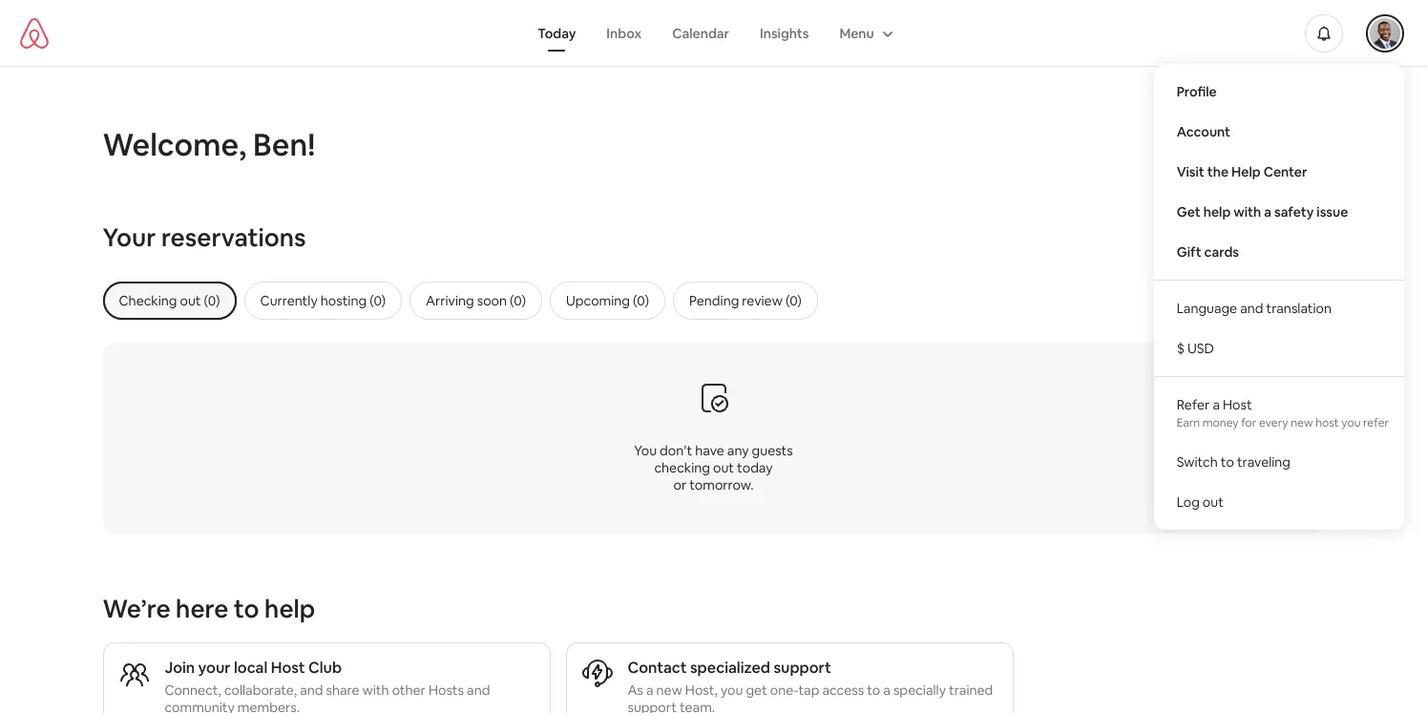 Task type: vqa. For each thing, say whether or not it's contained in the screenshot.
you inside Refer a Host Earn money for every new host you refer
yes



Task type: locate. For each thing, give the bounding box(es) containing it.
reservations for all
[[1214, 234, 1303, 255]]

1 vertical spatial your
[[198, 658, 231, 678]]

your up help
[[1241, 137, 1269, 154]]

all
[[1192, 234, 1210, 255]]

1 vertical spatial out
[[1203, 494, 1224, 511]]

gift cards
[[1177, 244, 1240, 261]]

1 vertical spatial new
[[657, 682, 683, 699]]

1 horizontal spatial new
[[1291, 416, 1314, 431]]

community members.
[[165, 699, 300, 713]]

a inside refer a host earn money for every new host you refer
[[1213, 396, 1220, 414]]

(0) right upcoming
[[633, 292, 649, 309]]

$ usd link
[[1154, 329, 1405, 369]]

with right share
[[363, 682, 389, 699]]

a left the safety
[[1265, 204, 1272, 221]]

to right "switch"
[[1221, 454, 1235, 471]]

out right log
[[1203, 494, 1224, 511]]

share
[[326, 682, 360, 699]]

0 vertical spatial with
[[1234, 204, 1262, 221]]

local
[[234, 658, 268, 678]]

reservations up out (0)
[[161, 222, 306, 254]]

host
[[1316, 416, 1340, 431]]

$ usd
[[1177, 340, 1215, 357]]

host
[[1223, 396, 1253, 414], [271, 658, 305, 678]]

earn
[[1177, 416, 1201, 431]]

switch to traveling
[[1177, 454, 1291, 471]]

0 vertical spatial your
[[1241, 137, 1269, 154]]

0 horizontal spatial new
[[657, 682, 683, 699]]

host inside join your local host club connect, collaborate, and share with other hosts and community members.
[[271, 658, 305, 678]]

(0)
[[1306, 234, 1325, 255], [633, 292, 649, 309]]

language
[[1177, 300, 1238, 317]]

host up for
[[1223, 396, 1253, 414]]

a left specially
[[884, 682, 891, 699]]

1 horizontal spatial out
[[1203, 494, 1224, 511]]

0 vertical spatial you
[[1342, 416, 1361, 431]]

support team.
[[628, 699, 715, 713]]

and right language
[[1241, 300, 1264, 317]]

and down club at the left bottom
[[300, 682, 323, 699]]

out (0)
[[180, 292, 220, 309]]

a
[[1265, 204, 1272, 221], [1213, 396, 1220, 414], [646, 682, 654, 699], [884, 682, 891, 699]]

your up connect,
[[198, 658, 231, 678]]

with up all reservations (0)
[[1234, 204, 1262, 221]]

1 horizontal spatial (0)
[[1306, 234, 1325, 255]]

1 horizontal spatial and
[[467, 682, 490, 699]]

1 horizontal spatial you
[[1342, 416, 1361, 431]]

and right hosts
[[467, 682, 490, 699]]

(0) inside "reservation filters" group
[[633, 292, 649, 309]]

1 vertical spatial with
[[363, 682, 389, 699]]

complete
[[1175, 137, 1238, 154]]

help
[[1204, 204, 1231, 221], [265, 593, 315, 626]]

trained
[[949, 682, 993, 699]]

language and translation link
[[1154, 289, 1405, 329]]

0 vertical spatial out
[[713, 459, 734, 476]]

1 vertical spatial to
[[234, 593, 259, 626]]

contact specialized support as a new host, you get one-tap access to a specially trained support team.
[[628, 658, 993, 713]]

0 horizontal spatial you
[[721, 682, 743, 699]]

0 horizontal spatial host
[[271, 658, 305, 678]]

reservations down the get help with a safety issue
[[1214, 234, 1303, 255]]

with
[[1234, 204, 1262, 221], [363, 682, 389, 699]]

your inside join your local host club connect, collaborate, and share with other hosts and community members.
[[198, 658, 231, 678]]

0 vertical spatial host
[[1223, 396, 1253, 414]]

to right here
[[234, 593, 259, 626]]

(0) down issue
[[1306, 234, 1325, 255]]

host,
[[686, 682, 718, 699]]

host inside refer a host earn money for every new host you refer
[[1223, 396, 1253, 414]]

you
[[634, 442, 657, 459]]

help up club at the left bottom
[[265, 593, 315, 626]]

1 horizontal spatial host
[[1223, 396, 1253, 414]]

you
[[1342, 416, 1361, 431], [721, 682, 743, 699]]

reservations
[[161, 222, 306, 254], [1214, 234, 1303, 255]]

gift cards link
[[1154, 232, 1405, 272]]

upcoming
[[566, 292, 630, 309]]

log
[[1177, 494, 1200, 511]]

0 horizontal spatial help
[[265, 593, 315, 626]]

0 vertical spatial new
[[1291, 416, 1314, 431]]

all reservations (0) link
[[1182, 226, 1335, 264]]

menu button
[[825, 15, 905, 51]]

1 vertical spatial (0)
[[633, 292, 649, 309]]

join
[[165, 658, 195, 678]]

refer
[[1177, 396, 1210, 414]]

log out button
[[1154, 482, 1405, 522]]

join your local host club connect, collaborate, and share with other hosts and community members.
[[165, 658, 490, 713]]

help
[[1232, 163, 1261, 181]]

to
[[1221, 454, 1235, 471], [234, 593, 259, 626], [867, 682, 881, 699]]

0 horizontal spatial out
[[713, 459, 734, 476]]

and
[[1241, 300, 1264, 317], [300, 682, 323, 699], [467, 682, 490, 699]]

you down specialized
[[721, 682, 743, 699]]

the
[[1208, 163, 1229, 181]]

1 horizontal spatial to
[[867, 682, 881, 699]]

soon (0)
[[477, 292, 526, 309]]

any
[[728, 442, 749, 459]]

cards
[[1205, 244, 1240, 261]]

or tomorrow.
[[674, 476, 754, 493]]

inbox
[[607, 24, 642, 42]]

2 horizontal spatial to
[[1221, 454, 1235, 471]]

help right get
[[1204, 204, 1231, 221]]

calendar
[[672, 24, 730, 42]]

a up money
[[1213, 396, 1220, 414]]

log out
[[1177, 494, 1224, 511]]

account
[[1177, 123, 1231, 140]]

to right access
[[867, 682, 881, 699]]

translation
[[1267, 300, 1332, 317]]

out left today
[[713, 459, 734, 476]]

your
[[1241, 137, 1269, 154], [198, 658, 231, 678]]

2 vertical spatial to
[[867, 682, 881, 699]]

0 horizontal spatial to
[[234, 593, 259, 626]]

main navigation menu image
[[1370, 18, 1401, 48]]

get
[[1177, 204, 1201, 221]]

your for local
[[198, 658, 231, 678]]

insights link
[[745, 15, 825, 51]]

0 horizontal spatial your
[[198, 658, 231, 678]]

0 horizontal spatial reservations
[[161, 222, 306, 254]]

out inside button
[[1203, 494, 1224, 511]]

0 horizontal spatial with
[[363, 682, 389, 699]]

today
[[538, 24, 576, 42]]

you inside contact specialized support as a new host, you get one-tap access to a specially trained support team.
[[721, 682, 743, 699]]

1 vertical spatial host
[[271, 658, 305, 678]]

1 horizontal spatial your
[[1241, 137, 1269, 154]]

new left host
[[1291, 416, 1314, 431]]

0 horizontal spatial (0)
[[633, 292, 649, 309]]

1 horizontal spatial reservations
[[1214, 234, 1303, 255]]

reservation filters group
[[103, 282, 1363, 320]]

all reservations (0)
[[1192, 234, 1325, 255]]

language and translation
[[1177, 300, 1332, 317]]

out
[[713, 459, 734, 476], [1203, 494, 1224, 511]]

pending review (0)
[[689, 292, 802, 309]]

one-
[[771, 682, 799, 699]]

host up collaborate,
[[271, 658, 305, 678]]

specially
[[894, 682, 946, 699]]

new down contact
[[657, 682, 683, 699]]

out inside you don't have any guests checking out today or tomorrow.
[[713, 459, 734, 476]]

1 vertical spatial you
[[721, 682, 743, 699]]

you right host
[[1342, 416, 1361, 431]]

1 horizontal spatial help
[[1204, 204, 1231, 221]]

get help with a safety issue
[[1177, 204, 1349, 221]]

0 vertical spatial to
[[1221, 454, 1235, 471]]



Task type: describe. For each thing, give the bounding box(es) containing it.
complete your listing link
[[1160, 129, 1325, 161]]

tap
[[799, 682, 820, 699]]

get help with a safety issue link
[[1154, 192, 1405, 232]]

we're
[[103, 593, 171, 626]]

today link
[[523, 15, 591, 51]]

to inside the switch to traveling link
[[1221, 454, 1235, 471]]

$
[[1177, 340, 1185, 357]]

pending
[[689, 292, 739, 309]]

switch to traveling link
[[1154, 442, 1405, 482]]

upcoming (0)
[[566, 292, 649, 309]]

collaborate,
[[224, 682, 297, 699]]

center
[[1264, 163, 1308, 181]]

menu
[[840, 24, 875, 42]]

issue
[[1317, 204, 1349, 221]]

complete your listing
[[1175, 137, 1310, 154]]

specialized
[[690, 658, 771, 678]]

club
[[308, 658, 342, 678]]

your
[[103, 222, 156, 254]]

money
[[1203, 416, 1239, 431]]

to inside contact specialized support as a new host, you get one-tap access to a specially trained support team.
[[867, 682, 881, 699]]

calendar link
[[657, 15, 745, 51]]

0 horizontal spatial and
[[300, 682, 323, 699]]

account link
[[1154, 112, 1405, 152]]

refer a host earn money for every new host you refer
[[1177, 396, 1389, 431]]

here
[[176, 593, 229, 626]]

today
[[737, 459, 773, 476]]

0 vertical spatial help
[[1204, 204, 1231, 221]]

gift
[[1177, 244, 1202, 261]]

as
[[628, 682, 644, 699]]

profile
[[1177, 83, 1217, 100]]

welcome,
[[103, 125, 247, 164]]

traveling
[[1238, 454, 1291, 471]]

a right as
[[646, 682, 654, 699]]

insights
[[760, 24, 809, 42]]

currently
[[260, 292, 318, 309]]

connect,
[[165, 682, 221, 699]]

inbox link
[[591, 15, 657, 51]]

new inside contact specialized support as a new host, you get one-tap access to a specially trained support team.
[[657, 682, 683, 699]]

listing
[[1272, 137, 1310, 154]]

your for listing
[[1241, 137, 1269, 154]]

hosts
[[429, 682, 464, 699]]

get
[[746, 682, 768, 699]]

you inside refer a host earn money for every new host you refer
[[1342, 416, 1361, 431]]

support
[[774, 658, 832, 678]]

we're here to help
[[103, 593, 315, 626]]

1 vertical spatial help
[[265, 593, 315, 626]]

arriving soon (0)
[[426, 292, 526, 309]]

reservations for your
[[161, 222, 306, 254]]

0 vertical spatial (0)
[[1306, 234, 1325, 255]]

contact
[[628, 658, 687, 678]]

have
[[695, 442, 725, 459]]

2 horizontal spatial and
[[1241, 300, 1264, 317]]

with inside join your local host club connect, collaborate, and share with other hosts and community members.
[[363, 682, 389, 699]]

you don't have any guests checking out today or tomorrow.
[[634, 442, 793, 493]]

usd
[[1188, 340, 1215, 357]]

don't
[[660, 442, 693, 459]]

checking
[[655, 459, 710, 476]]

visit the help center
[[1177, 163, 1308, 181]]

for
[[1242, 416, 1257, 431]]

hosting (0)
[[321, 292, 386, 309]]

visit the help center link
[[1154, 152, 1405, 192]]

other
[[392, 682, 426, 699]]

access
[[823, 682, 864, 699]]

switch
[[1177, 454, 1218, 471]]

currently hosting (0)
[[260, 292, 386, 309]]

visit
[[1177, 163, 1205, 181]]

arriving
[[426, 292, 474, 309]]

new inside refer a host earn money for every new host you refer
[[1291, 416, 1314, 431]]

welcome, ben!
[[103, 125, 315, 164]]

review (0)
[[742, 292, 802, 309]]

guests
[[752, 442, 793, 459]]

checking
[[119, 292, 177, 309]]

safety
[[1275, 204, 1314, 221]]

your reservations
[[103, 222, 306, 254]]

refer
[[1364, 416, 1389, 431]]

1 horizontal spatial with
[[1234, 204, 1262, 221]]



